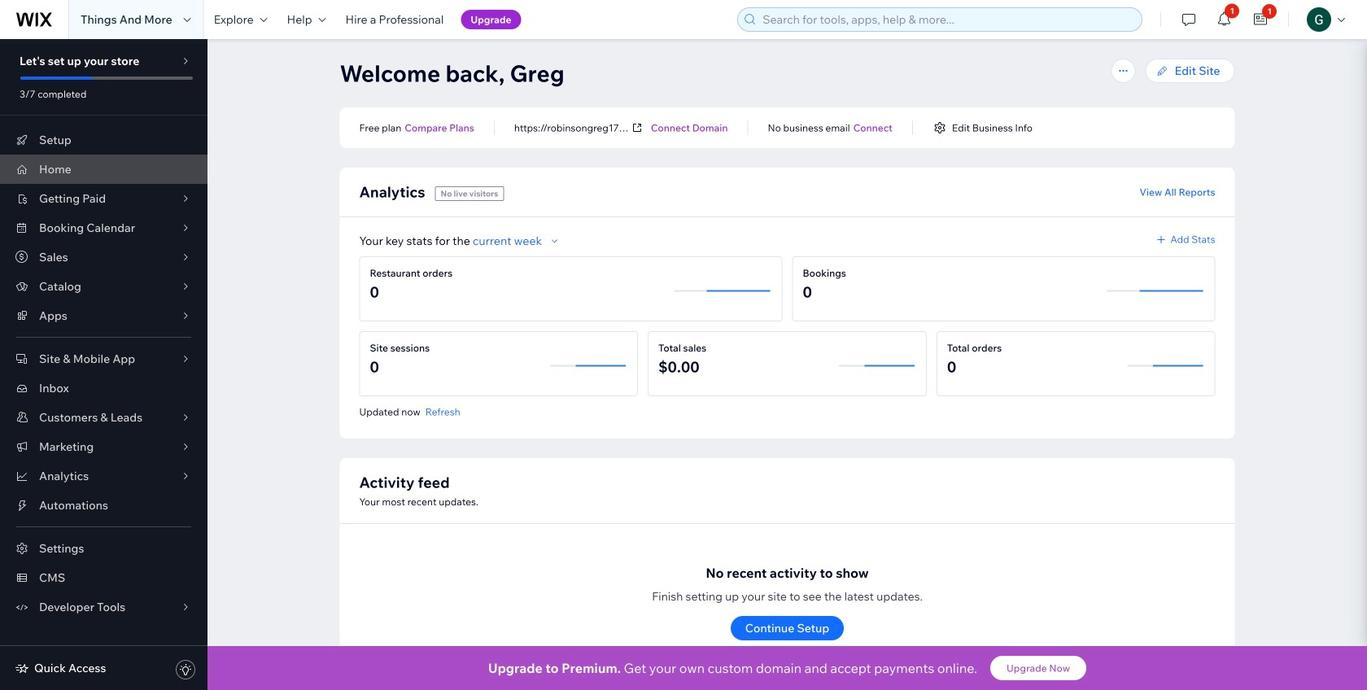 Task type: locate. For each thing, give the bounding box(es) containing it.
sidebar element
[[0, 39, 208, 690]]



Task type: describe. For each thing, give the bounding box(es) containing it.
Search for tools, apps, help & more... field
[[758, 8, 1138, 31]]



Task type: vqa. For each thing, say whether or not it's contained in the screenshot.
Search for tools, apps, help & more... field
yes



